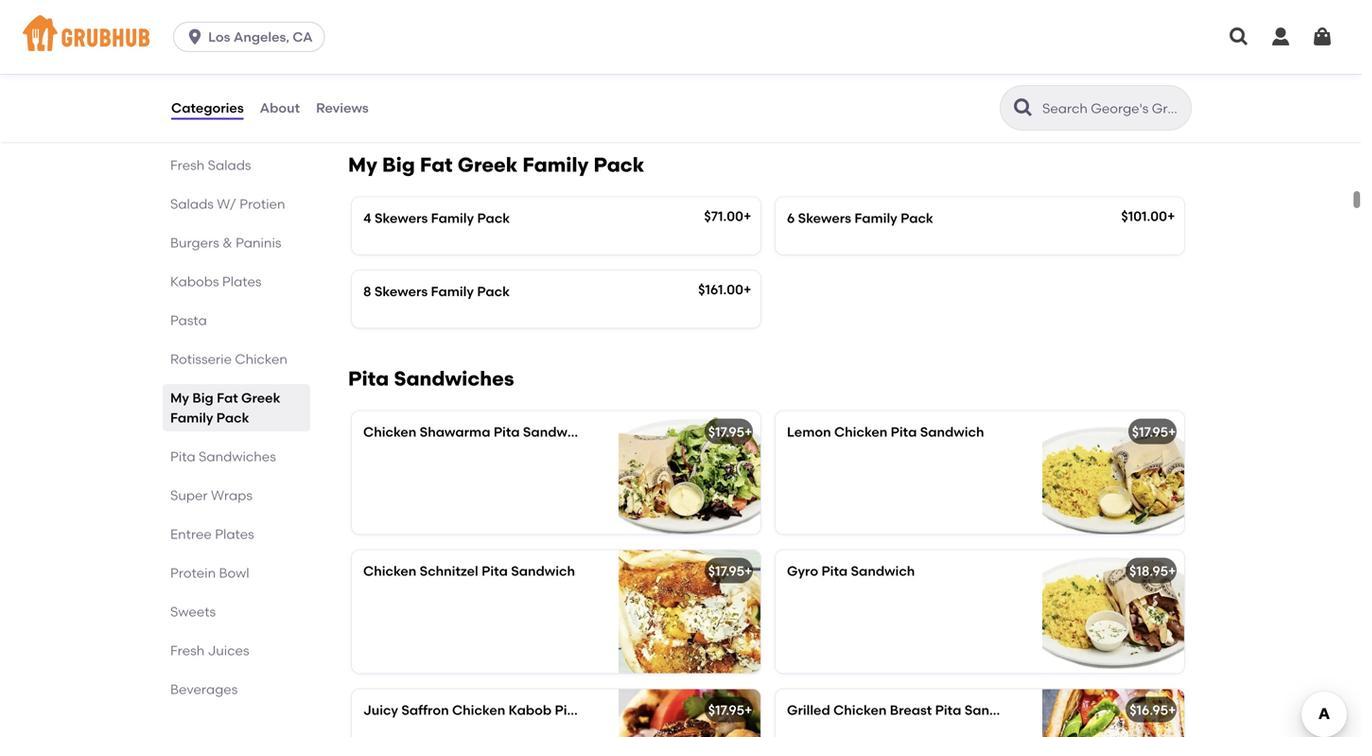 Task type: describe. For each thing, give the bounding box(es) containing it.
fresh salads
[[170, 157, 251, 173]]

wraps
[[211, 487, 253, 504]]

juicy
[[363, 702, 398, 718]]

0 vertical spatial sandwiches
[[394, 367, 514, 391]]

sweets
[[170, 604, 216, 620]]

skewers for 4
[[375, 210, 428, 226]]

grilled
[[787, 702, 831, 718]]

family inside my big fat greek family pack
[[170, 410, 213, 426]]

pasta
[[170, 312, 207, 328]]

pack for 4 skewers family pack
[[477, 210, 510, 226]]

$18.95 +
[[1130, 563, 1177, 579]]

pack for 8 skewers family pack
[[477, 283, 510, 300]]

&
[[223, 235, 233, 251]]

chicken schnitzel pita sandwich image
[[619, 550, 761, 673]]

pack for 6 skewers family pack
[[901, 210, 934, 226]]

$17.95 for chicken schnitzel pita sandwich
[[709, 563, 745, 579]]

0 vertical spatial fat
[[420, 153, 453, 177]]

fresh juices
[[170, 643, 249, 659]]

categories button
[[170, 74, 245, 142]]

$17.95 + for chicken schnitzel pita sandwich
[[709, 563, 753, 579]]

burgers & paninis
[[170, 235, 282, 251]]

$16.95
[[1130, 702, 1169, 718]]

$161.00
[[699, 282, 744, 298]]

$17.95 + for juicy saffron chicken kabob pita sandwich
[[709, 702, 753, 718]]

$17.95 for chicken shawarma pita sandwich
[[709, 424, 745, 440]]

chicken schnitzel pita sandwich
[[363, 563, 575, 579]]

0 vertical spatial salads
[[208, 157, 251, 173]]

kabobs
[[170, 274, 219, 290]]

super wraps
[[170, 487, 253, 504]]

4
[[363, 210, 372, 226]]

0 horizontal spatial fat
[[217, 390, 238, 406]]

juices
[[208, 643, 249, 659]]

super
[[170, 487, 208, 504]]

1 horizontal spatial pita sandwiches
[[348, 367, 514, 391]]

skewers for 8
[[375, 283, 428, 300]]

6
[[787, 210, 795, 226]]

search icon image
[[1013, 97, 1035, 119]]

8
[[363, 283, 372, 300]]

los angeles, ca
[[208, 29, 313, 45]]

+ for gyro pita sandwich
[[1169, 563, 1177, 579]]

reviews button
[[315, 74, 370, 142]]

$17.95 + for chicken shawarma pita sandwich
[[709, 424, 753, 440]]

6 skewers family pack
[[787, 210, 934, 226]]

categories
[[171, 100, 244, 116]]

lemon chicken pita sandwich
[[787, 424, 985, 440]]

1 horizontal spatial svg image
[[1229, 26, 1251, 48]]

gyro pita sandwich image
[[1043, 550, 1185, 673]]

$101.00 +
[[1122, 208, 1176, 225]]

grilled chicken breast pita sandwich
[[787, 702, 1029, 718]]

ca
[[293, 29, 313, 45]]

bowl
[[219, 565, 250, 581]]

chicken shawarma pita sandwich image
[[619, 411, 761, 534]]

breast
[[890, 702, 933, 718]]

rotisserie chicken
[[170, 351, 288, 367]]

+ for chicken shawarma pita sandwich
[[745, 424, 753, 440]]

0 horizontal spatial sandwiches
[[199, 449, 276, 465]]

chicken left breast
[[834, 702, 887, 718]]

1 vertical spatial greek
[[241, 390, 281, 406]]

juicy saffron chicken kabob pita sandwich
[[363, 702, 649, 718]]

entree plates
[[170, 526, 254, 542]]

juicy saffron chicken kabob pita sandwich image
[[619, 689, 761, 737]]

shawarma
[[420, 424, 491, 440]]

w/
[[217, 196, 237, 212]]

$161.00 +
[[699, 282, 752, 298]]

+ for lemon chicken pita sandwich
[[1169, 424, 1177, 440]]

los
[[208, 29, 230, 45]]

1 horizontal spatial my big fat greek family pack
[[348, 153, 645, 177]]



Task type: locate. For each thing, give the bounding box(es) containing it.
greek down rotisserie chicken
[[241, 390, 281, 406]]

1 vertical spatial plates
[[215, 526, 254, 542]]

fresh for fresh salads
[[170, 157, 205, 173]]

salads
[[208, 157, 251, 173], [170, 196, 214, 212]]

2 horizontal spatial svg image
[[1312, 26, 1335, 48]]

1 fresh from the top
[[170, 157, 205, 173]]

fresh down sweets
[[170, 643, 205, 659]]

lemon
[[787, 424, 832, 440]]

$71.00 +
[[705, 208, 752, 225]]

family for 8 skewers family pack
[[431, 283, 474, 300]]

1 vertical spatial salads
[[170, 196, 214, 212]]

kabob
[[509, 702, 552, 718]]

1 vertical spatial my
[[170, 390, 189, 406]]

+
[[744, 208, 752, 225], [1168, 208, 1176, 225], [744, 282, 752, 298], [745, 424, 753, 440], [1169, 424, 1177, 440], [745, 563, 753, 579], [1169, 563, 1177, 579], [745, 702, 753, 718], [1169, 702, 1177, 718]]

fresh for fresh juices
[[170, 643, 205, 659]]

big up 4 skewers family pack
[[382, 153, 415, 177]]

pita sandwiches
[[348, 367, 514, 391], [170, 449, 276, 465]]

$17.95 for juicy saffron chicken kabob pita sandwich
[[709, 702, 745, 718]]

greek
[[458, 153, 518, 177], [241, 390, 281, 406]]

1 horizontal spatial sandwiches
[[394, 367, 514, 391]]

plates down &
[[222, 274, 262, 290]]

plates for kabobs plates
[[222, 274, 262, 290]]

1 vertical spatial sandwiches
[[199, 449, 276, 465]]

skewers right 4
[[375, 210, 428, 226]]

pack
[[594, 153, 645, 177], [477, 210, 510, 226], [901, 210, 934, 226], [477, 283, 510, 300], [217, 410, 249, 426]]

protein
[[170, 565, 216, 581]]

0 horizontal spatial my
[[170, 390, 189, 406]]

family for 6 skewers family pack
[[855, 210, 898, 226]]

0 vertical spatial pita sandwiches
[[348, 367, 514, 391]]

sandwiches up shawarma
[[394, 367, 514, 391]]

1 vertical spatial big
[[193, 390, 214, 406]]

svg image left los
[[186, 27, 205, 46]]

fat up 4 skewers family pack
[[420, 153, 453, 177]]

burgers
[[170, 235, 219, 251]]

0 vertical spatial my big fat greek family pack
[[348, 153, 645, 177]]

chicken left kabob at the left bottom of page
[[452, 702, 506, 718]]

lemon chicken pita sandwich image
[[1043, 411, 1185, 534]]

1 horizontal spatial fat
[[420, 153, 453, 177]]

$16.95 +
[[1130, 702, 1177, 718]]

gyro pita sandwich
[[787, 563, 916, 579]]

skewers right 8
[[375, 283, 428, 300]]

plates up bowl
[[215, 526, 254, 542]]

skewers
[[375, 210, 428, 226], [799, 210, 852, 226], [375, 283, 428, 300]]

1 horizontal spatial greek
[[458, 153, 518, 177]]

chicken left schnitzel
[[363, 563, 417, 579]]

+ for grilled chicken breast pita sandwich
[[1169, 702, 1177, 718]]

$17.95
[[709, 424, 745, 440], [1133, 424, 1169, 440], [709, 563, 745, 579], [709, 702, 745, 718]]

1 horizontal spatial my
[[348, 153, 378, 177]]

angeles,
[[234, 29, 290, 45]]

protien
[[240, 196, 285, 212]]

+ for chicken schnitzel pita sandwich
[[745, 563, 753, 579]]

1 vertical spatial my big fat greek family pack
[[170, 390, 281, 426]]

fresh up salads w/ protien
[[170, 157, 205, 173]]

8 skewers family pack
[[363, 283, 510, 300]]

chicken right lemon
[[835, 424, 888, 440]]

sandwiches
[[394, 367, 514, 391], [199, 449, 276, 465]]

pita sandwiches up wraps
[[170, 449, 276, 465]]

salads left w/ at the left top of the page
[[170, 196, 214, 212]]

entree
[[170, 526, 212, 542]]

kabobs plates
[[170, 274, 262, 290]]

chicken
[[235, 351, 288, 367], [363, 424, 417, 440], [835, 424, 888, 440], [363, 563, 417, 579], [452, 702, 506, 718], [834, 702, 887, 718]]

svg image
[[1229, 26, 1251, 48], [1312, 26, 1335, 48], [186, 27, 205, 46]]

$17.95 for lemon chicken pita sandwich
[[1133, 424, 1169, 440]]

protein bowl
[[170, 565, 250, 581]]

$101.00
[[1122, 208, 1168, 225]]

0 vertical spatial plates
[[222, 274, 262, 290]]

0 vertical spatial big
[[382, 153, 415, 177]]

svg image right svg icon
[[1312, 26, 1335, 48]]

about
[[260, 100, 300, 116]]

plates for entree plates
[[215, 526, 254, 542]]

my big fat greek family pack
[[348, 153, 645, 177], [170, 390, 281, 426]]

grilled chicken breast pita sandwich image
[[1043, 689, 1185, 737]]

$18.95
[[1130, 563, 1169, 579]]

4 skewers family pack
[[363, 210, 510, 226]]

0 horizontal spatial pita sandwiches
[[170, 449, 276, 465]]

skewers for 6
[[799, 210, 852, 226]]

family
[[523, 153, 589, 177], [431, 210, 474, 226], [855, 210, 898, 226], [431, 283, 474, 300], [170, 410, 213, 426]]

chicken left shawarma
[[363, 424, 417, 440]]

0 vertical spatial my
[[348, 153, 378, 177]]

chicken shawarma pita sandwich
[[363, 424, 587, 440]]

reviews
[[316, 100, 369, 116]]

saffron
[[402, 702, 449, 718]]

schnitzel
[[420, 563, 479, 579]]

my big fat greek family pack up 4 skewers family pack
[[348, 153, 645, 177]]

about button
[[259, 74, 301, 142]]

rotisserie
[[170, 351, 232, 367]]

pita sandwiches up shawarma
[[348, 367, 514, 391]]

$17.95 + for lemon chicken pita sandwich
[[1133, 424, 1177, 440]]

my up 4
[[348, 153, 378, 177]]

family for 4 skewers family pack
[[431, 210, 474, 226]]

0 horizontal spatial big
[[193, 390, 214, 406]]

my down rotisserie
[[170, 390, 189, 406]]

salads w/ protien
[[170, 196, 285, 212]]

chicken right rotisserie
[[235, 351, 288, 367]]

los angeles, ca button
[[173, 22, 333, 52]]

beverages
[[170, 681, 238, 698]]

1/4 chicken with 2 sides image
[[619, 0, 761, 114]]

fat
[[420, 153, 453, 177], [217, 390, 238, 406]]

0 horizontal spatial my big fat greek family pack
[[170, 390, 281, 426]]

fat down rotisserie chicken
[[217, 390, 238, 406]]

big down rotisserie
[[193, 390, 214, 406]]

$17.95 +
[[709, 424, 753, 440], [1133, 424, 1177, 440], [709, 563, 753, 579], [709, 702, 753, 718]]

pita
[[348, 367, 389, 391], [494, 424, 520, 440], [891, 424, 918, 440], [170, 449, 196, 465], [482, 563, 508, 579], [822, 563, 848, 579], [555, 702, 581, 718], [936, 702, 962, 718]]

0 vertical spatial greek
[[458, 153, 518, 177]]

plates
[[222, 274, 262, 290], [215, 526, 254, 542]]

+ for juicy saffron chicken kabob pita sandwich
[[745, 702, 753, 718]]

svg image
[[1270, 26, 1293, 48]]

svg image left svg icon
[[1229, 26, 1251, 48]]

greek up 4 skewers family pack
[[458, 153, 518, 177]]

salads up salads w/ protien
[[208, 157, 251, 173]]

sandwich
[[523, 424, 587, 440], [921, 424, 985, 440], [511, 563, 575, 579], [851, 563, 916, 579], [585, 702, 649, 718], [965, 702, 1029, 718]]

Search George's Greek Grill on 735 Figueroa search field
[[1041, 99, 1186, 117]]

0 horizontal spatial greek
[[241, 390, 281, 406]]

skewers right the 6
[[799, 210, 852, 226]]

1 horizontal spatial big
[[382, 153, 415, 177]]

gyro
[[787, 563, 819, 579]]

paninis
[[236, 235, 282, 251]]

1 vertical spatial pita sandwiches
[[170, 449, 276, 465]]

2 fresh from the top
[[170, 643, 205, 659]]

$71.00
[[705, 208, 744, 225]]

1 vertical spatial fat
[[217, 390, 238, 406]]

0 horizontal spatial svg image
[[186, 27, 205, 46]]

big
[[382, 153, 415, 177], [193, 390, 214, 406]]

main navigation navigation
[[0, 0, 1363, 74]]

my big fat greek family pack down rotisserie chicken
[[170, 390, 281, 426]]

sandwiches up wraps
[[199, 449, 276, 465]]

1 vertical spatial fresh
[[170, 643, 205, 659]]

my
[[348, 153, 378, 177], [170, 390, 189, 406]]

svg image inside los angeles, ca button
[[186, 27, 205, 46]]

0 vertical spatial fresh
[[170, 157, 205, 173]]

fresh
[[170, 157, 205, 173], [170, 643, 205, 659]]



Task type: vqa. For each thing, say whether or not it's contained in the screenshot.
Menu
no



